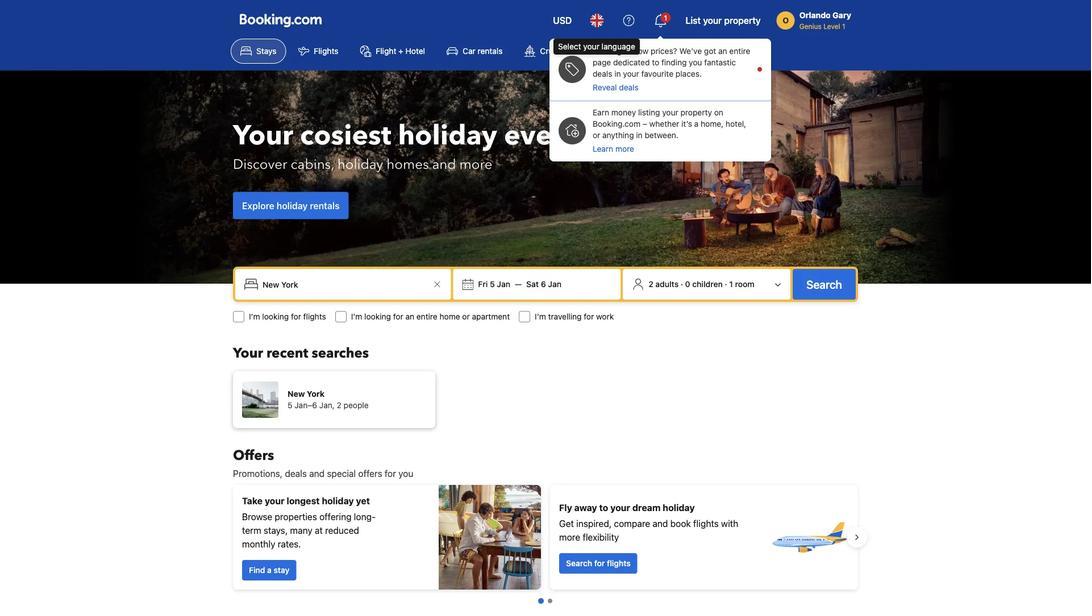 Task type: describe. For each thing, give the bounding box(es) containing it.
homes
[[387, 155, 429, 174]]

offering
[[320, 511, 352, 522]]

and inside your cosiest holiday ever discover cabins, holiday homes and more
[[432, 155, 456, 174]]

2 inside 2 adults · 0 children · 1 room button
[[649, 279, 654, 289]]

inspired,
[[577, 518, 612, 529]]

sat 6 jan button
[[522, 274, 566, 295]]

5 inside new york 5 jan–6 jan, 2 people
[[288, 401, 293, 410]]

dream
[[633, 502, 661, 513]]

more inside fly away to your dream holiday get inspired, compare and book flights with more flexibility
[[559, 532, 581, 543]]

prices?
[[651, 46, 678, 56]]

region containing take your longest holiday yet
[[224, 480, 868, 594]]

2 vertical spatial flights
[[607, 559, 631, 568]]

to inside fly away to your dream holiday get inspired, compare and book flights with more flexibility
[[600, 502, 609, 513]]

fly away to your dream holiday image
[[770, 497, 849, 577]]

attractions
[[606, 46, 646, 56]]

reveal
[[593, 83, 617, 92]]

flights inside fly away to your dream holiday get inspired, compare and book flights with more flexibility
[[694, 518, 719, 529]]

your inside looking for low prices? we've got an entire page dedicated to finding you fantastic deals in your favourite places. reveal deals
[[623, 69, 640, 78]]

—
[[515, 279, 522, 289]]

longest
[[287, 495, 320, 506]]

reduced
[[325, 525, 359, 536]]

select
[[558, 42, 581, 51]]

orlando gary genius level 1
[[800, 11, 852, 30]]

your inside earn money listing your property on booking.com – whether it's a home, hotel, or anything in between. learn more
[[663, 108, 679, 117]]

your account menu orlando gary genius level 1 element
[[777, 5, 856, 31]]

finding
[[662, 58, 687, 67]]

for inside search for flights link
[[595, 559, 605, 568]]

fri
[[478, 279, 488, 289]]

new
[[288, 389, 305, 399]]

home
[[440, 312, 460, 321]]

fri 5 jan — sat 6 jan
[[478, 279, 562, 289]]

car rentals
[[463, 46, 503, 56]]

favourite
[[642, 69, 674, 78]]

recent
[[267, 344, 308, 362]]

search for flights
[[566, 559, 631, 568]]

searches
[[312, 344, 369, 362]]

you inside looking for low prices? we've got an entire page dedicated to finding you fantastic deals in your favourite places. reveal deals
[[689, 58, 702, 67]]

listing
[[638, 108, 660, 117]]

search button
[[793, 269, 856, 300]]

your up page
[[584, 42, 600, 51]]

entire inside looking for low prices? we've got an entire page dedicated to finding you fantastic deals in your favourite places. reveal deals
[[730, 46, 751, 56]]

property inside earn money listing your property on booking.com – whether it's a home, hotel, or anything in between. learn more
[[681, 108, 712, 117]]

1 horizontal spatial 5
[[490, 279, 495, 289]]

attractions link
[[580, 39, 655, 64]]

offers
[[358, 468, 382, 479]]

earn money listing your property on booking.com – whether it's a home, hotel, or anything in between. learn more
[[593, 108, 747, 154]]

find a stay
[[249, 565, 290, 575]]

a inside earn money listing your property on booking.com – whether it's a home, hotel, or anything in between. learn more
[[695, 119, 699, 128]]

genius
[[800, 22, 822, 30]]

fri 5 jan button
[[474, 274, 515, 295]]

your right list
[[703, 15, 722, 26]]

and inside fly away to your dream holiday get inspired, compare and book flights with more flexibility
[[653, 518, 668, 529]]

money
[[612, 108, 636, 117]]

adults
[[656, 279, 679, 289]]

1 vertical spatial rentals
[[310, 200, 340, 211]]

room
[[735, 279, 755, 289]]

your recent searches
[[233, 344, 369, 362]]

home,
[[701, 119, 724, 128]]

take
[[242, 495, 263, 506]]

your cosiest holiday ever discover cabins, holiday homes and more
[[233, 117, 563, 174]]

fantastic
[[705, 58, 736, 67]]

car
[[463, 46, 476, 56]]

fly
[[559, 502, 572, 513]]

long-
[[354, 511, 376, 522]]

for left the work
[[584, 312, 594, 321]]

low
[[636, 46, 649, 56]]

search for search for flights
[[566, 559, 593, 568]]

many
[[290, 525, 313, 536]]

0 vertical spatial deals
[[593, 69, 613, 78]]

i'm looking for flights
[[249, 312, 326, 321]]

i'm looking for an entire home or apartment
[[351, 312, 510, 321]]

for up your recent searches
[[291, 312, 301, 321]]

–
[[643, 119, 647, 128]]

0
[[686, 279, 691, 289]]

with
[[721, 518, 739, 529]]

1 vertical spatial an
[[406, 312, 415, 321]]

it's
[[682, 119, 692, 128]]

learn
[[593, 144, 614, 154]]

car rentals link
[[437, 39, 513, 64]]

flight + hotel
[[376, 46, 425, 56]]

for inside looking for low prices? we've got an entire page dedicated to finding you fantastic deals in your favourite places. reveal deals
[[624, 46, 634, 56]]

on
[[715, 108, 724, 117]]

holiday inside take your longest holiday yet browse properties offering long- term stays, many at reduced monthly rates.
[[322, 495, 354, 506]]

children
[[693, 279, 723, 289]]

1 button
[[647, 7, 675, 34]]

monthly
[[242, 539, 275, 550]]

airport
[[683, 46, 709, 56]]

yet
[[356, 495, 370, 506]]

holiday down cosiest
[[338, 155, 383, 174]]

+
[[399, 46, 404, 56]]

explore
[[242, 200, 274, 211]]

we've
[[680, 46, 702, 56]]

looking for i'm
[[262, 312, 289, 321]]

cruises
[[540, 46, 568, 56]]

more inside earn money listing your property on booking.com – whether it's a home, hotel, or anything in between. learn more
[[616, 144, 634, 154]]

promotions,
[[233, 468, 283, 479]]

holiday right explore
[[277, 200, 308, 211]]

flight
[[376, 46, 397, 56]]

to inside looking for low prices? we've got an entire page dedicated to finding you fantastic deals in your favourite places. reveal deals
[[652, 58, 660, 67]]

or inside earn money listing your property on booking.com – whether it's a home, hotel, or anything in between. learn more
[[593, 130, 601, 140]]

i'm for i'm looking for an entire home or apartment
[[351, 312, 362, 321]]

holiday inside fly away to your dream holiday get inspired, compare and book flights with more flexibility
[[663, 502, 695, 513]]

between.
[[645, 130, 679, 140]]

got
[[704, 46, 717, 56]]

your inside take your longest holiday yet browse properties offering long- term stays, many at reduced monthly rates.
[[265, 495, 285, 506]]

i'm travelling for work
[[535, 312, 614, 321]]

list your property
[[686, 15, 761, 26]]

language
[[602, 42, 636, 51]]

search for search
[[807, 277, 843, 291]]

cosiest
[[300, 117, 391, 154]]

2 adults · 0 children · 1 room button
[[628, 273, 786, 295]]

stay
[[274, 565, 290, 575]]

away
[[575, 502, 597, 513]]

looking
[[593, 46, 622, 56]]



Task type: vqa. For each thing, say whether or not it's contained in the screenshot.
I'M
yes



Task type: locate. For each thing, give the bounding box(es) containing it.
0 vertical spatial rentals
[[478, 46, 503, 56]]

0 vertical spatial entire
[[730, 46, 751, 56]]

take your longest holiday yet browse properties offering long- term stays, many at reduced monthly rates.
[[242, 495, 376, 550]]

1 vertical spatial 5
[[288, 401, 293, 410]]

1 horizontal spatial ·
[[725, 279, 728, 289]]

0 vertical spatial flights
[[303, 312, 326, 321]]

1 vertical spatial entire
[[417, 312, 438, 321]]

browse
[[242, 511, 273, 522]]

level
[[824, 22, 841, 30]]

0 vertical spatial in
[[615, 69, 621, 78]]

rentals down cabins,
[[310, 200, 340, 211]]

for left home
[[393, 312, 403, 321]]

flights down flexibility on the bottom right of page
[[607, 559, 631, 568]]

flights
[[314, 46, 339, 56]]

more inside your cosiest holiday ever discover cabins, holiday homes and more
[[460, 155, 493, 174]]

i'm
[[351, 312, 362, 321], [535, 312, 546, 321]]

gary
[[833, 11, 852, 20]]

1 horizontal spatial i'm
[[535, 312, 546, 321]]

a right it's
[[695, 119, 699, 128]]

1 down the gary
[[843, 22, 846, 30]]

at
[[315, 525, 323, 536]]

offers
[[233, 446, 274, 465]]

deals down page
[[593, 69, 613, 78]]

cabins,
[[291, 155, 334, 174]]

in inside looking for low prices? we've got an entire page dedicated to finding you fantastic deals in your favourite places. reveal deals
[[615, 69, 621, 78]]

1 vertical spatial deals
[[619, 83, 639, 92]]

0 horizontal spatial an
[[406, 312, 415, 321]]

usd
[[553, 15, 572, 26]]

2 horizontal spatial more
[[616, 144, 634, 154]]

6
[[541, 279, 546, 289]]

0 horizontal spatial rentals
[[310, 200, 340, 211]]

holiday up offering
[[322, 495, 354, 506]]

entire right taxis
[[730, 46, 751, 56]]

1 horizontal spatial 2
[[649, 279, 654, 289]]

your inside fly away to your dream holiday get inspired, compare and book flights with more flexibility
[[611, 502, 631, 513]]

5 right fri
[[490, 279, 495, 289]]

· right children at the right of page
[[725, 279, 728, 289]]

property
[[725, 15, 761, 26], [681, 108, 712, 117]]

and inside the offers promotions, deals and special offers for you
[[309, 468, 325, 479]]

2 vertical spatial 1
[[730, 279, 733, 289]]

1 horizontal spatial and
[[432, 155, 456, 174]]

stays link
[[231, 39, 286, 64]]

0 vertical spatial to
[[652, 58, 660, 67]]

property up it's
[[681, 108, 712, 117]]

1 · from the left
[[681, 279, 683, 289]]

get
[[559, 518, 574, 529]]

0 vertical spatial or
[[593, 130, 601, 140]]

0 vertical spatial and
[[432, 155, 456, 174]]

looking for i'm
[[365, 312, 391, 321]]

booking.com image
[[240, 14, 322, 27]]

i'm for i'm travelling for work
[[535, 312, 546, 321]]

1 i'm from the left
[[351, 312, 362, 321]]

flights up your recent searches
[[303, 312, 326, 321]]

1 vertical spatial or
[[462, 312, 470, 321]]

deals inside the offers promotions, deals and special offers for you
[[285, 468, 307, 479]]

0 horizontal spatial property
[[681, 108, 712, 117]]

0 vertical spatial 5
[[490, 279, 495, 289]]

for right offers
[[385, 468, 396, 479]]

1 your from the top
[[233, 117, 293, 154]]

1 horizontal spatial more
[[559, 532, 581, 543]]

0 horizontal spatial i'm
[[351, 312, 362, 321]]

and left book
[[653, 518, 668, 529]]

1 vertical spatial you
[[399, 468, 414, 479]]

0 vertical spatial 1
[[664, 14, 668, 22]]

apartment
[[472, 312, 510, 321]]

deals up longest
[[285, 468, 307, 479]]

i'm down "where are you going?" field
[[351, 312, 362, 321]]

0 horizontal spatial a
[[267, 565, 272, 575]]

0 horizontal spatial more
[[460, 155, 493, 174]]

your for cosiest
[[233, 117, 293, 154]]

your inside your cosiest holiday ever discover cabins, holiday homes and more
[[233, 117, 293, 154]]

5
[[490, 279, 495, 289], [288, 401, 293, 410]]

or up learn
[[593, 130, 601, 140]]

1 horizontal spatial property
[[725, 15, 761, 26]]

deals right reveal on the top of the page
[[619, 83, 639, 92]]

your down i'm
[[233, 344, 263, 362]]

1 inside orlando gary genius level 1
[[843, 22, 846, 30]]

for down flexibility on the bottom right of page
[[595, 559, 605, 568]]

holiday up book
[[663, 502, 695, 513]]

stays
[[256, 46, 277, 56]]

1 vertical spatial in
[[636, 130, 643, 140]]

1 inside button
[[730, 279, 733, 289]]

0 horizontal spatial jan
[[497, 279, 511, 289]]

for inside the offers promotions, deals and special offers for you
[[385, 468, 396, 479]]

progress bar
[[538, 598, 553, 604]]

0 vertical spatial you
[[689, 58, 702, 67]]

work
[[596, 312, 614, 321]]

find a stay link
[[242, 560, 296, 580]]

5 down new
[[288, 401, 293, 410]]

and left special
[[309, 468, 325, 479]]

2 horizontal spatial deals
[[619, 83, 639, 92]]

0 horizontal spatial to
[[600, 502, 609, 513]]

search for flights link
[[559, 553, 638, 574]]

1 horizontal spatial a
[[695, 119, 699, 128]]

your right 'take'
[[265, 495, 285, 506]]

1 vertical spatial a
[[267, 565, 272, 575]]

flight + hotel link
[[350, 39, 435, 64]]

an
[[719, 46, 728, 56], [406, 312, 415, 321]]

0 horizontal spatial you
[[399, 468, 414, 479]]

2 right jan,
[[337, 401, 342, 410]]

1 horizontal spatial to
[[652, 58, 660, 67]]

0 vertical spatial search
[[807, 277, 843, 291]]

2 vertical spatial deals
[[285, 468, 307, 479]]

region
[[224, 480, 868, 594]]

1 horizontal spatial in
[[636, 130, 643, 140]]

an inside looking for low prices? we've got an entire page dedicated to finding you fantastic deals in your favourite places. reveal deals
[[719, 46, 728, 56]]

in down "dedicated"
[[615, 69, 621, 78]]

looking for low prices? we've got an entire page dedicated to finding you fantastic deals in your favourite places. reveal deals
[[593, 46, 751, 92]]

you inside the offers promotions, deals and special offers for you
[[399, 468, 414, 479]]

0 vertical spatial a
[[695, 119, 699, 128]]

to up favourite
[[652, 58, 660, 67]]

jan left —
[[497, 279, 511, 289]]

a left stay
[[267, 565, 272, 575]]

to right away
[[600, 502, 609, 513]]

your down "dedicated"
[[623, 69, 640, 78]]

0 horizontal spatial search
[[566, 559, 593, 568]]

entire left home
[[417, 312, 438, 321]]

jan right 6 on the top
[[548, 279, 562, 289]]

1 horizontal spatial looking
[[365, 312, 391, 321]]

1 horizontal spatial deals
[[593, 69, 613, 78]]

2 jan from the left
[[548, 279, 562, 289]]

1 vertical spatial 2
[[337, 401, 342, 410]]

your up whether
[[663, 108, 679, 117]]

2 vertical spatial more
[[559, 532, 581, 543]]

1 horizontal spatial an
[[719, 46, 728, 56]]

0 horizontal spatial flights
[[303, 312, 326, 321]]

in inside earn money listing your property on booking.com – whether it's a home, hotel, or anything in between. learn more
[[636, 130, 643, 140]]

york
[[307, 389, 325, 399]]

2 left adults
[[649, 279, 654, 289]]

2 · from the left
[[725, 279, 728, 289]]

you right offers
[[399, 468, 414, 479]]

jan–6
[[295, 401, 317, 410]]

0 horizontal spatial 5
[[288, 401, 293, 410]]

1 vertical spatial more
[[460, 155, 493, 174]]

take your longest holiday yet image
[[439, 485, 541, 590]]

rentals right car
[[478, 46, 503, 56]]

for
[[624, 46, 634, 56], [291, 312, 301, 321], [393, 312, 403, 321], [584, 312, 594, 321], [385, 468, 396, 479], [595, 559, 605, 568]]

0 horizontal spatial deals
[[285, 468, 307, 479]]

2 looking from the left
[[365, 312, 391, 321]]

1 vertical spatial flights
[[694, 518, 719, 529]]

flights link
[[289, 39, 348, 64]]

an up fantastic
[[719, 46, 728, 56]]

0 horizontal spatial 2
[[337, 401, 342, 410]]

for up "dedicated"
[[624, 46, 634, 56]]

1 horizontal spatial 1
[[730, 279, 733, 289]]

deals
[[593, 69, 613, 78], [619, 83, 639, 92], [285, 468, 307, 479]]

your up compare in the bottom of the page
[[611, 502, 631, 513]]

cruises link
[[515, 39, 578, 64]]

or right home
[[462, 312, 470, 321]]

whether
[[650, 119, 680, 128]]

your up discover
[[233, 117, 293, 154]]

· left 0
[[681, 279, 683, 289]]

0 horizontal spatial ·
[[681, 279, 683, 289]]

your for recent
[[233, 344, 263, 362]]

flights left with
[[694, 518, 719, 529]]

o
[[783, 16, 789, 25]]

page
[[593, 58, 611, 67]]

in for between.
[[636, 130, 643, 140]]

2 horizontal spatial and
[[653, 518, 668, 529]]

0 horizontal spatial and
[[309, 468, 325, 479]]

you
[[689, 58, 702, 67], [399, 468, 414, 479]]

0 vertical spatial 2
[[649, 279, 654, 289]]

looking right i'm
[[262, 312, 289, 321]]

1 vertical spatial property
[[681, 108, 712, 117]]

1 looking from the left
[[262, 312, 289, 321]]

1 vertical spatial search
[[566, 559, 593, 568]]

search
[[807, 277, 843, 291], [566, 559, 593, 568]]

more
[[616, 144, 634, 154], [460, 155, 493, 174], [559, 532, 581, 543]]

2 i'm from the left
[[535, 312, 546, 321]]

holiday up homes
[[398, 117, 497, 154]]

an left home
[[406, 312, 415, 321]]

Where are you going? field
[[258, 274, 431, 295]]

1 horizontal spatial entire
[[730, 46, 751, 56]]

0 vertical spatial your
[[233, 117, 293, 154]]

2 inside new york 5 jan–6 jan, 2 people
[[337, 401, 342, 410]]

0 horizontal spatial entire
[[417, 312, 438, 321]]

1 left list
[[664, 14, 668, 22]]

a
[[695, 119, 699, 128], [267, 565, 272, 575]]

hotel,
[[726, 119, 747, 128]]

property up taxis
[[725, 15, 761, 26]]

discover
[[233, 155, 287, 174]]

1 horizontal spatial jan
[[548, 279, 562, 289]]

select your language
[[558, 42, 636, 51]]

looking down "where are you going?" field
[[365, 312, 391, 321]]

people
[[344, 401, 369, 410]]

2 horizontal spatial 1
[[843, 22, 846, 30]]

ever
[[504, 117, 563, 154]]

list your property link
[[679, 7, 768, 34]]

2 horizontal spatial flights
[[694, 518, 719, 529]]

a inside find a stay link
[[267, 565, 272, 575]]

0 vertical spatial an
[[719, 46, 728, 56]]

and
[[432, 155, 456, 174], [309, 468, 325, 479], [653, 518, 668, 529]]

search inside region
[[566, 559, 593, 568]]

2
[[649, 279, 654, 289], [337, 401, 342, 410]]

1 left room
[[730, 279, 733, 289]]

compare
[[614, 518, 651, 529]]

to
[[652, 58, 660, 67], [600, 502, 609, 513]]

in for your
[[615, 69, 621, 78]]

2 your from the top
[[233, 344, 263, 362]]

or
[[593, 130, 601, 140], [462, 312, 470, 321]]

flights
[[303, 312, 326, 321], [694, 518, 719, 529], [607, 559, 631, 568]]

0 horizontal spatial in
[[615, 69, 621, 78]]

special
[[327, 468, 356, 479]]

explore holiday rentals
[[242, 200, 340, 211]]

0 horizontal spatial 1
[[664, 14, 668, 22]]

booking.com
[[593, 119, 641, 128]]

1 jan from the left
[[497, 279, 511, 289]]

1 inside dropdown button
[[664, 14, 668, 22]]

i'm left travelling
[[535, 312, 546, 321]]

0 vertical spatial property
[[725, 15, 761, 26]]

2 vertical spatial and
[[653, 518, 668, 529]]

1 horizontal spatial flights
[[607, 559, 631, 568]]

1 horizontal spatial or
[[593, 130, 601, 140]]

airport taxis link
[[658, 39, 738, 64]]

1 horizontal spatial you
[[689, 58, 702, 67]]

flexibility
[[583, 532, 619, 543]]

and right homes
[[432, 155, 456, 174]]

0 horizontal spatial or
[[462, 312, 470, 321]]

0 vertical spatial more
[[616, 144, 634, 154]]

search inside button
[[807, 277, 843, 291]]

1 horizontal spatial search
[[807, 277, 843, 291]]

i'm
[[249, 312, 260, 321]]

explore holiday rentals link
[[233, 192, 349, 219]]

1 horizontal spatial rentals
[[478, 46, 503, 56]]

2 adults · 0 children · 1 room
[[649, 279, 755, 289]]

looking
[[262, 312, 289, 321], [365, 312, 391, 321]]

in right anything
[[636, 130, 643, 140]]

sat
[[527, 279, 539, 289]]

travelling
[[548, 312, 582, 321]]

you down airport
[[689, 58, 702, 67]]

airport taxis
[[683, 46, 728, 56]]

1 vertical spatial your
[[233, 344, 263, 362]]

1 vertical spatial to
[[600, 502, 609, 513]]

1 vertical spatial 1
[[843, 22, 846, 30]]

0 horizontal spatial looking
[[262, 312, 289, 321]]

1 vertical spatial and
[[309, 468, 325, 479]]



